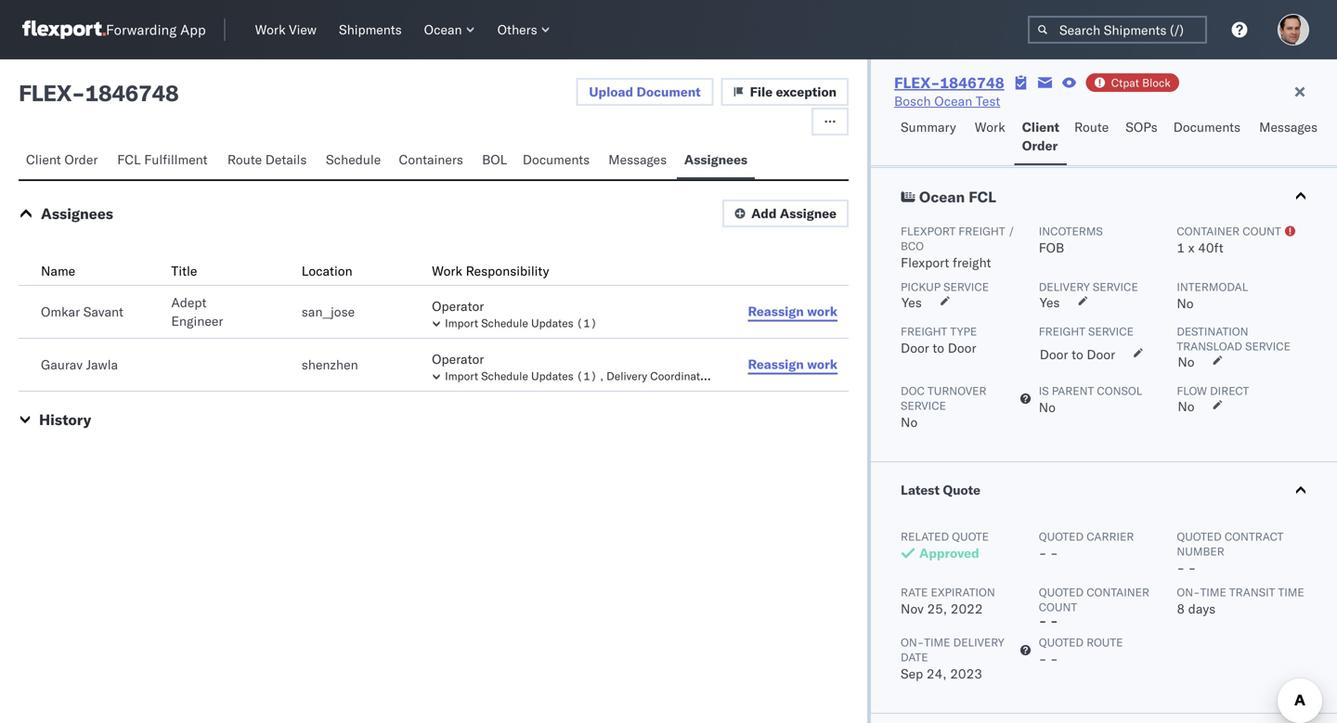 Task type: describe. For each thing, give the bounding box(es) containing it.
document
[[637, 84, 701, 100]]

reassign for 1st reassign work button from the top of the page
[[748, 303, 804, 319]]

messages for the rightmost messages button
[[1259, 119, 1318, 135]]

app
[[180, 21, 206, 39]]

others
[[497, 21, 537, 38]]

schedule button
[[319, 143, 391, 179]]

fcl inside "button"
[[117, 151, 141, 168]]

flex - 1846748
[[19, 79, 179, 107]]

flex
[[19, 79, 72, 107]]

work for work
[[975, 119, 1005, 135]]

test
[[976, 93, 1000, 109]]

fcl inside button
[[969, 188, 996, 206]]

2 horizontal spatial time
[[1278, 585, 1304, 599]]

gaurav jawla
[[41, 357, 118, 373]]

sep
[[901, 666, 923, 682]]

intermodal
[[1177, 280, 1248, 294]]

bco
[[901, 239, 924, 253]]

related
[[901, 530, 949, 544]]

incoterms fob
[[1039, 224, 1103, 256]]

delivery
[[953, 636, 1004, 650]]

0 horizontal spatial documents button
[[515, 143, 601, 179]]

0 vertical spatial freight
[[959, 224, 1005, 238]]

time for on-time delivery date
[[924, 636, 950, 650]]

,
[[600, 369, 604, 383]]

is parent consol no
[[1039, 384, 1142, 416]]

flow
[[1177, 384, 1207, 398]]

shenzhen
[[302, 357, 358, 373]]

sep 24, 2023
[[901, 666, 982, 682]]

0 horizontal spatial order
[[64, 151, 98, 168]]

san_jose
[[302, 304, 355, 320]]

import schedule updates                (1)
[[445, 316, 597, 330]]

door down service
[[1087, 346, 1115, 363]]

consol
[[1097, 384, 1142, 398]]

route details
[[227, 151, 307, 168]]

turnover
[[928, 384, 987, 398]]

import for import schedule updates                (1)            , delivery coordination                (1)
[[445, 369, 478, 383]]

forwarding app
[[106, 21, 206, 39]]

destination
[[1177, 325, 1249, 338]]

flow direct
[[1177, 384, 1249, 398]]

title
[[171, 263, 197, 279]]

ocean for ocean
[[424, 21, 462, 38]]

fob
[[1039, 240, 1064, 256]]

doc
[[901, 384, 925, 398]]

responsibility
[[466, 263, 549, 279]]

days
[[1188, 601, 1216, 617]]

quoted for quoted contract number - - rate expiration nov 25, 2022
[[1177, 530, 1222, 544]]

doc turnover service
[[901, 384, 987, 413]]

time for on-time transit time 8 days
[[1200, 585, 1226, 599]]

bol
[[482, 151, 507, 168]]

(1) right coordination
[[719, 369, 740, 383]]

on- for on-time transit time 8 days
[[1177, 585, 1200, 599]]

location
[[302, 263, 352, 279]]

no inside intermodal no
[[1177, 295, 1194, 312]]

fcl fulfillment
[[117, 151, 208, 168]]

door to door
[[1040, 346, 1115, 363]]

0 horizontal spatial client order
[[26, 151, 98, 168]]

operator for import schedule updates                (1)
[[432, 298, 484, 314]]

updates for import schedule updates                (1)            , delivery coordination                (1)
[[531, 369, 574, 383]]

gaurav
[[41, 357, 83, 373]]

schedule for import schedule updates                (1)
[[481, 316, 528, 330]]

ocean for ocean fcl
[[919, 188, 965, 206]]

work view link
[[248, 18, 324, 42]]

route button
[[1067, 111, 1118, 165]]

to inside freight type door to door
[[933, 340, 944, 356]]

40ft
[[1198, 240, 1224, 256]]

quoted container count - -
[[1039, 585, 1150, 629]]

omkar savant
[[41, 304, 123, 320]]

delivery service
[[1039, 280, 1138, 294]]

view
[[289, 21, 317, 38]]

assignee
[[780, 205, 837, 221]]

bosch ocean test link
[[894, 92, 1000, 111]]

import for import schedule updates                (1)
[[445, 316, 478, 330]]

0 horizontal spatial assignees
[[41, 204, 113, 223]]

messages for messages button to the left
[[608, 151, 667, 168]]

omkar
[[41, 304, 80, 320]]

flexport freight / bco flexport freight
[[901, 224, 1015, 271]]

parent
[[1052, 384, 1094, 398]]

documents for the rightmost documents button
[[1174, 119, 1241, 135]]

(1) for import schedule updates                (1)
[[576, 316, 597, 330]]

quoted carrier - -
[[1039, 530, 1134, 561]]

Search Shipments (/) text field
[[1028, 16, 1207, 44]]

door up doc
[[901, 340, 929, 356]]

shipments
[[339, 21, 402, 38]]

intermodal no
[[1177, 280, 1248, 312]]

work for first reassign work button from the bottom
[[807, 356, 838, 372]]

bosch
[[894, 93, 931, 109]]

24,
[[927, 666, 947, 682]]

0 horizontal spatial 1846748
[[85, 79, 179, 107]]

operator for import schedule updates                (1)            , delivery coordination                (1)
[[432, 351, 484, 367]]

quote
[[952, 530, 989, 544]]

no down flow
[[1178, 398, 1195, 415]]

adept
[[171, 294, 207, 311]]

ctpat block
[[1111, 76, 1171, 90]]

containers
[[399, 151, 463, 168]]

1 reassign work button from the top
[[737, 298, 849, 326]]

quoted for quoted route - -
[[1039, 636, 1084, 650]]

freight service
[[1039, 325, 1134, 338]]

expiration
[[931, 585, 995, 599]]

door down type
[[948, 340, 976, 356]]

flexport. image
[[22, 20, 106, 39]]

8
[[1177, 601, 1185, 617]]

fulfillment
[[144, 151, 208, 168]]

reassign work for 1st reassign work button from the top of the page
[[748, 303, 838, 319]]

flex-1846748 link
[[894, 73, 1004, 92]]

(1) for import schedule updates                (1)            , delivery coordination                (1)
[[576, 369, 597, 383]]

pickup
[[901, 280, 941, 294]]

summary button
[[893, 111, 967, 165]]

work for work view
[[255, 21, 286, 38]]

forwarding app link
[[22, 20, 206, 39]]

exception
[[776, 84, 837, 100]]

2 flexport from the top
[[901, 254, 949, 271]]

related quote
[[901, 530, 989, 544]]



Task type: vqa. For each thing, say whether or not it's contained in the screenshot.


Task type: locate. For each thing, give the bounding box(es) containing it.
2 reassign from the top
[[748, 356, 804, 372]]

client order button
[[1015, 111, 1067, 165], [19, 143, 110, 179]]

coordination
[[650, 369, 716, 383]]

documents button
[[1166, 111, 1252, 165], [515, 143, 601, 179]]

operator
[[432, 298, 484, 314], [432, 351, 484, 367]]

1 vertical spatial reassign work button
[[737, 351, 849, 379]]

0 horizontal spatial client
[[26, 151, 61, 168]]

0 vertical spatial route
[[1074, 119, 1109, 135]]

time right transit
[[1278, 585, 1304, 599]]

on- inside on-time transit time 8 days
[[1177, 585, 1200, 599]]

1 reassign from the top
[[748, 303, 804, 319]]

jawla
[[86, 357, 118, 373]]

2 operator from the top
[[432, 351, 484, 367]]

1 horizontal spatial to
[[1072, 346, 1083, 363]]

flexport down bco
[[901, 254, 949, 271]]

1846748 up test
[[940, 73, 1004, 92]]

flex-1846748
[[894, 73, 1004, 92]]

door up is
[[1040, 346, 1068, 363]]

client order button up 'ocean fcl' button on the right
[[1015, 111, 1067, 165]]

name
[[41, 263, 75, 279]]

assignees button
[[677, 143, 755, 179], [41, 204, 113, 223]]

date
[[901, 650, 928, 664]]

1 x 40ft
[[1177, 240, 1224, 256]]

route
[[1087, 636, 1123, 650]]

1 horizontal spatial route
[[1074, 119, 1109, 135]]

on- inside on-time delivery date
[[901, 636, 924, 650]]

on- up date
[[901, 636, 924, 650]]

count
[[1243, 224, 1281, 238], [1039, 600, 1077, 614]]

route left sops
[[1074, 119, 1109, 135]]

1 horizontal spatial messages
[[1259, 119, 1318, 135]]

to down freight service
[[1072, 346, 1083, 363]]

freight
[[901, 325, 947, 338], [1039, 325, 1085, 338]]

1 horizontal spatial fcl
[[969, 188, 996, 206]]

(1) left ,
[[576, 369, 597, 383]]

bol button
[[475, 143, 515, 179]]

2 vertical spatial work
[[432, 263, 462, 279]]

1 vertical spatial assignees
[[41, 204, 113, 223]]

route
[[1074, 119, 1109, 135], [227, 151, 262, 168]]

1 flexport from the top
[[901, 224, 956, 238]]

assignees down document
[[684, 151, 748, 168]]

no down transload
[[1178, 354, 1195, 370]]

updates for import schedule updates                (1)
[[531, 316, 574, 330]]

quoted inside quoted carrier - -
[[1039, 530, 1084, 544]]

schedule down "import schedule updates                (1)" at top
[[481, 369, 528, 383]]

work left responsibility
[[432, 263, 462, 279]]

1 horizontal spatial freight
[[1039, 325, 1085, 338]]

fcl up flexport freight / bco flexport freight
[[969, 188, 996, 206]]

order right work button
[[1022, 137, 1058, 154]]

engineer
[[171, 313, 223, 329]]

schedule for import schedule updates                (1)            , delivery coordination                (1)
[[481, 369, 528, 383]]

2 yes from the left
[[1040, 294, 1060, 311]]

time up date
[[924, 636, 950, 650]]

freight up the door to door
[[1039, 325, 1085, 338]]

1 vertical spatial on-
[[901, 636, 924, 650]]

0 vertical spatial client
[[1022, 119, 1060, 135]]

1 vertical spatial client
[[26, 151, 61, 168]]

add
[[751, 205, 777, 221]]

freight left type
[[901, 325, 947, 338]]

reassign for first reassign work button from the bottom
[[748, 356, 804, 372]]

yes
[[902, 294, 922, 311], [1040, 294, 1060, 311]]

containers button
[[391, 143, 475, 179]]

quoted up number
[[1177, 530, 1222, 544]]

1 horizontal spatial messages button
[[1252, 111, 1328, 165]]

yes for delivery
[[1040, 294, 1060, 311]]

route for route
[[1074, 119, 1109, 135]]

import
[[445, 316, 478, 330], [445, 369, 478, 383]]

upload
[[589, 84, 633, 100]]

ocean down flex-1846748 at the right top of page
[[934, 93, 972, 109]]

work for work responsibility
[[432, 263, 462, 279]]

(1) up import schedule updates                (1)            , delivery coordination                (1) button
[[576, 316, 597, 330]]

0 vertical spatial delivery
[[1039, 280, 1090, 294]]

time inside on-time delivery date
[[924, 636, 950, 650]]

2 work from the top
[[807, 356, 838, 372]]

client for the leftmost client order button
[[26, 151, 61, 168]]

quoted route - -
[[1039, 636, 1123, 667]]

1846748 down the forwarding
[[85, 79, 179, 107]]

no down intermodal
[[1177, 295, 1194, 312]]

sops
[[1126, 119, 1158, 135]]

route for route details
[[227, 151, 262, 168]]

service
[[944, 280, 989, 294], [1093, 280, 1138, 294], [1245, 339, 1291, 353], [901, 399, 946, 413]]

1 vertical spatial route
[[227, 151, 262, 168]]

assignees button up name
[[41, 204, 113, 223]]

1 vertical spatial ocean
[[934, 93, 972, 109]]

1 vertical spatial delivery
[[606, 369, 647, 383]]

0 vertical spatial import
[[445, 316, 478, 330]]

updates left ,
[[531, 369, 574, 383]]

work view
[[255, 21, 317, 38]]

2 import from the top
[[445, 369, 478, 383]]

0 horizontal spatial delivery
[[606, 369, 647, 383]]

summary
[[901, 119, 956, 135]]

client order button down flex
[[19, 143, 110, 179]]

2022
[[951, 601, 983, 617]]

service inside doc turnover service
[[901, 399, 946, 413]]

1 vertical spatial reassign
[[748, 356, 804, 372]]

0 horizontal spatial work
[[255, 21, 286, 38]]

direct
[[1210, 384, 1249, 398]]

1846748
[[940, 73, 1004, 92], [85, 79, 179, 107]]

1 horizontal spatial documents
[[1174, 119, 1241, 135]]

count right the container
[[1243, 224, 1281, 238]]

to
[[933, 340, 944, 356], [1072, 346, 1083, 363]]

delivery right ,
[[606, 369, 647, 383]]

work down test
[[975, 119, 1005, 135]]

0 horizontal spatial messages
[[608, 151, 667, 168]]

0 vertical spatial messages
[[1259, 119, 1318, 135]]

1 horizontal spatial client order
[[1022, 119, 1060, 154]]

1 vertical spatial count
[[1039, 600, 1077, 614]]

1 vertical spatial assignees button
[[41, 204, 113, 223]]

freight inside freight type door to door
[[901, 325, 947, 338]]

no inside "is parent consol no"
[[1039, 399, 1056, 416]]

type
[[950, 325, 977, 338]]

0 horizontal spatial yes
[[902, 294, 922, 311]]

0 horizontal spatial freight
[[901, 325, 947, 338]]

freight left / at the right
[[959, 224, 1005, 238]]

0 vertical spatial assignees
[[684, 151, 748, 168]]

freight for freight service
[[1039, 325, 1085, 338]]

(1)
[[576, 316, 597, 330], [576, 369, 597, 383], [719, 369, 740, 383]]

quoted inside quoted container count - -
[[1039, 585, 1084, 599]]

0 vertical spatial reassign
[[748, 303, 804, 319]]

contract
[[1225, 530, 1284, 544]]

documents right sops
[[1174, 119, 1241, 135]]

freight up pickup service
[[953, 254, 991, 271]]

work inside button
[[975, 119, 1005, 135]]

quoted for quoted container count - -
[[1039, 585, 1084, 599]]

rate
[[901, 585, 928, 599]]

1 horizontal spatial yes
[[1040, 294, 1060, 311]]

1 vertical spatial operator
[[432, 351, 484, 367]]

1 vertical spatial fcl
[[969, 188, 996, 206]]

on-time transit time 8 days
[[1177, 585, 1304, 617]]

client order right work button
[[1022, 119, 1060, 154]]

order down flex - 1846748
[[64, 151, 98, 168]]

1 reassign work from the top
[[748, 303, 838, 319]]

documents button right bol
[[515, 143, 601, 179]]

quoted left carrier
[[1039, 530, 1084, 544]]

transit
[[1229, 585, 1275, 599]]

import schedule updates                (1)            , delivery coordination                (1)
[[445, 369, 740, 383]]

1 vertical spatial messages
[[608, 151, 667, 168]]

import schedule updates                (1) button
[[432, 316, 713, 331]]

1 horizontal spatial documents button
[[1166, 111, 1252, 165]]

1 vertical spatial flexport
[[901, 254, 949, 271]]

fcl
[[117, 151, 141, 168], [969, 188, 996, 206]]

flexport up bco
[[901, 224, 956, 238]]

2023
[[950, 666, 982, 682]]

time up the days
[[1200, 585, 1226, 599]]

count up quoted route - - on the right of the page
[[1039, 600, 1077, 614]]

2 vertical spatial ocean
[[919, 188, 965, 206]]

1 horizontal spatial 1846748
[[940, 73, 1004, 92]]

25,
[[927, 601, 947, 617]]

service down flexport freight / bco flexport freight
[[944, 280, 989, 294]]

ctpat
[[1111, 76, 1139, 90]]

0 horizontal spatial messages button
[[601, 143, 677, 179]]

1 vertical spatial schedule
[[481, 316, 528, 330]]

client for rightmost client order button
[[1022, 119, 1060, 135]]

1 vertical spatial updates
[[531, 369, 574, 383]]

1 import from the top
[[445, 316, 478, 330]]

work responsibility
[[432, 263, 549, 279]]

0 vertical spatial assignees button
[[677, 143, 755, 179]]

client order
[[1022, 119, 1060, 154], [26, 151, 98, 168]]

import down work responsibility
[[445, 316, 478, 330]]

2 horizontal spatial work
[[975, 119, 1005, 135]]

yes for pickup
[[902, 294, 922, 311]]

on- for on-time delivery date
[[901, 636, 924, 650]]

incoterms
[[1039, 224, 1103, 238]]

approved
[[919, 545, 979, 561]]

1 horizontal spatial order
[[1022, 137, 1058, 154]]

0 horizontal spatial on-
[[901, 636, 924, 650]]

1 horizontal spatial client order button
[[1015, 111, 1067, 165]]

quoted down quoted carrier - -
[[1039, 585, 1084, 599]]

1 horizontal spatial work
[[432, 263, 462, 279]]

updates up import schedule updates                (1)            , delivery coordination                (1) button
[[531, 316, 574, 330]]

0 horizontal spatial to
[[933, 340, 944, 356]]

documents for the left documents button
[[523, 151, 590, 168]]

0 vertical spatial work
[[255, 21, 286, 38]]

operator down "import schedule updates                (1)" at top
[[432, 351, 484, 367]]

-
[[72, 79, 85, 107], [1039, 545, 1047, 561], [1050, 545, 1058, 561], [1177, 560, 1185, 576], [1188, 560, 1196, 576], [1039, 613, 1047, 629], [1050, 613, 1058, 629], [1039, 651, 1047, 667], [1050, 651, 1058, 667]]

0 vertical spatial schedule
[[326, 151, 381, 168]]

bosch ocean test
[[894, 93, 1000, 109]]

1 work from the top
[[807, 303, 838, 319]]

count inside quoted container count - -
[[1039, 600, 1077, 614]]

0 vertical spatial work
[[807, 303, 838, 319]]

latest quote button
[[871, 462, 1337, 518]]

flex-
[[894, 73, 940, 92]]

2 reassign work from the top
[[748, 356, 838, 372]]

destination transload service
[[1177, 325, 1291, 353]]

0 vertical spatial count
[[1243, 224, 1281, 238]]

service down doc
[[901, 399, 946, 413]]

quoted inside quoted contract number - - rate expiration nov 25, 2022
[[1177, 530, 1222, 544]]

1 updates from the top
[[531, 316, 574, 330]]

reassign
[[748, 303, 804, 319], [748, 356, 804, 372]]

service down destination
[[1245, 339, 1291, 353]]

0 vertical spatial flexport
[[901, 224, 956, 238]]

1 vertical spatial work
[[975, 119, 1005, 135]]

1 freight from the left
[[901, 325, 947, 338]]

ocean right the shipments
[[424, 21, 462, 38]]

0 vertical spatial reassign work
[[748, 303, 838, 319]]

1 yes from the left
[[902, 294, 922, 311]]

number
[[1177, 545, 1225, 559]]

schedule down responsibility
[[481, 316, 528, 330]]

assignees button up add
[[677, 143, 755, 179]]

2 reassign work button from the top
[[737, 351, 849, 379]]

route left details
[[227, 151, 262, 168]]

fcl left fulfillment
[[117, 151, 141, 168]]

reassign work for first reassign work button from the bottom
[[748, 356, 838, 372]]

0 horizontal spatial fcl
[[117, 151, 141, 168]]

operator down work responsibility
[[432, 298, 484, 314]]

add assignee button
[[723, 200, 849, 228]]

1 horizontal spatial count
[[1243, 224, 1281, 238]]

2 updates from the top
[[531, 369, 574, 383]]

ocean up flexport freight / bco flexport freight
[[919, 188, 965, 206]]

service up service
[[1093, 280, 1138, 294]]

reassign work button
[[737, 298, 849, 326], [737, 351, 849, 379]]

1 horizontal spatial assignees
[[684, 151, 748, 168]]

0 horizontal spatial client order button
[[19, 143, 110, 179]]

import schedule updates                (1)            , delivery coordination                (1) button
[[432, 367, 740, 384]]

on-time delivery date
[[901, 636, 1004, 664]]

1 horizontal spatial client
[[1022, 119, 1060, 135]]

details
[[265, 151, 307, 168]]

schedule right details
[[326, 151, 381, 168]]

0 horizontal spatial route
[[227, 151, 262, 168]]

client right work button
[[1022, 119, 1060, 135]]

quoted left route
[[1039, 636, 1084, 650]]

1 horizontal spatial assignees button
[[677, 143, 755, 179]]

quoted inside quoted route - -
[[1039, 636, 1084, 650]]

freight for freight type door to door
[[901, 325, 947, 338]]

pickup service
[[901, 280, 989, 294]]

0 horizontal spatial count
[[1039, 600, 1077, 614]]

1 horizontal spatial delivery
[[1039, 280, 1090, 294]]

delivery inside button
[[606, 369, 647, 383]]

0 vertical spatial documents
[[1174, 119, 1241, 135]]

ocean button
[[417, 18, 483, 42]]

import down "import schedule updates                (1)" at top
[[445, 369, 478, 383]]

quoted contract number - - rate expiration nov 25, 2022
[[901, 530, 1284, 617]]

quote
[[943, 482, 981, 498]]

1 vertical spatial reassign work
[[748, 356, 838, 372]]

quoted for quoted carrier - -
[[1039, 530, 1084, 544]]

documents button right sops
[[1166, 111, 1252, 165]]

0 vertical spatial ocean
[[424, 21, 462, 38]]

is
[[1039, 384, 1049, 398]]

1 horizontal spatial time
[[1200, 585, 1226, 599]]

0 horizontal spatial time
[[924, 636, 950, 650]]

client down flex
[[26, 151, 61, 168]]

delivery down fob
[[1039, 280, 1090, 294]]

messages button
[[1252, 111, 1328, 165], [601, 143, 677, 179]]

on- up 8
[[1177, 585, 1200, 599]]

1 vertical spatial import
[[445, 369, 478, 383]]

latest quote
[[901, 482, 981, 498]]

no down is
[[1039, 399, 1056, 416]]

yes down 'pickup'
[[902, 294, 922, 311]]

0 vertical spatial on-
[[1177, 585, 1200, 599]]

1 vertical spatial documents
[[523, 151, 590, 168]]

0 vertical spatial fcl
[[117, 151, 141, 168]]

to up turnover
[[933, 340, 944, 356]]

(1) inside import schedule updates                (1) button
[[576, 316, 597, 330]]

1 vertical spatial freight
[[953, 254, 991, 271]]

documents right bol button
[[523, 151, 590, 168]]

work
[[807, 303, 838, 319], [807, 356, 838, 372]]

history
[[39, 410, 91, 429]]

1 vertical spatial work
[[807, 356, 838, 372]]

others button
[[490, 18, 558, 42]]

shipments link
[[332, 18, 409, 42]]

0 vertical spatial updates
[[531, 316, 574, 330]]

work left view
[[255, 21, 286, 38]]

work for 1st reassign work button from the top of the page
[[807, 303, 838, 319]]

client order down flex
[[26, 151, 98, 168]]

0 horizontal spatial assignees button
[[41, 204, 113, 223]]

on-
[[1177, 585, 1200, 599], [901, 636, 924, 650]]

client
[[1022, 119, 1060, 135], [26, 151, 61, 168]]

yes down delivery service
[[1040, 294, 1060, 311]]

2 freight from the left
[[1039, 325, 1085, 338]]

sops button
[[1118, 111, 1166, 165]]

1 operator from the top
[[432, 298, 484, 314]]

0 vertical spatial reassign work button
[[737, 298, 849, 326]]

1 horizontal spatial on-
[[1177, 585, 1200, 599]]

documents
[[1174, 119, 1241, 135], [523, 151, 590, 168]]

2 vertical spatial schedule
[[481, 369, 528, 383]]

assignees up name
[[41, 204, 113, 223]]

no down doc
[[901, 414, 918, 430]]

0 vertical spatial operator
[[432, 298, 484, 314]]

service inside destination transload service
[[1245, 339, 1291, 353]]

0 horizontal spatial documents
[[523, 151, 590, 168]]



